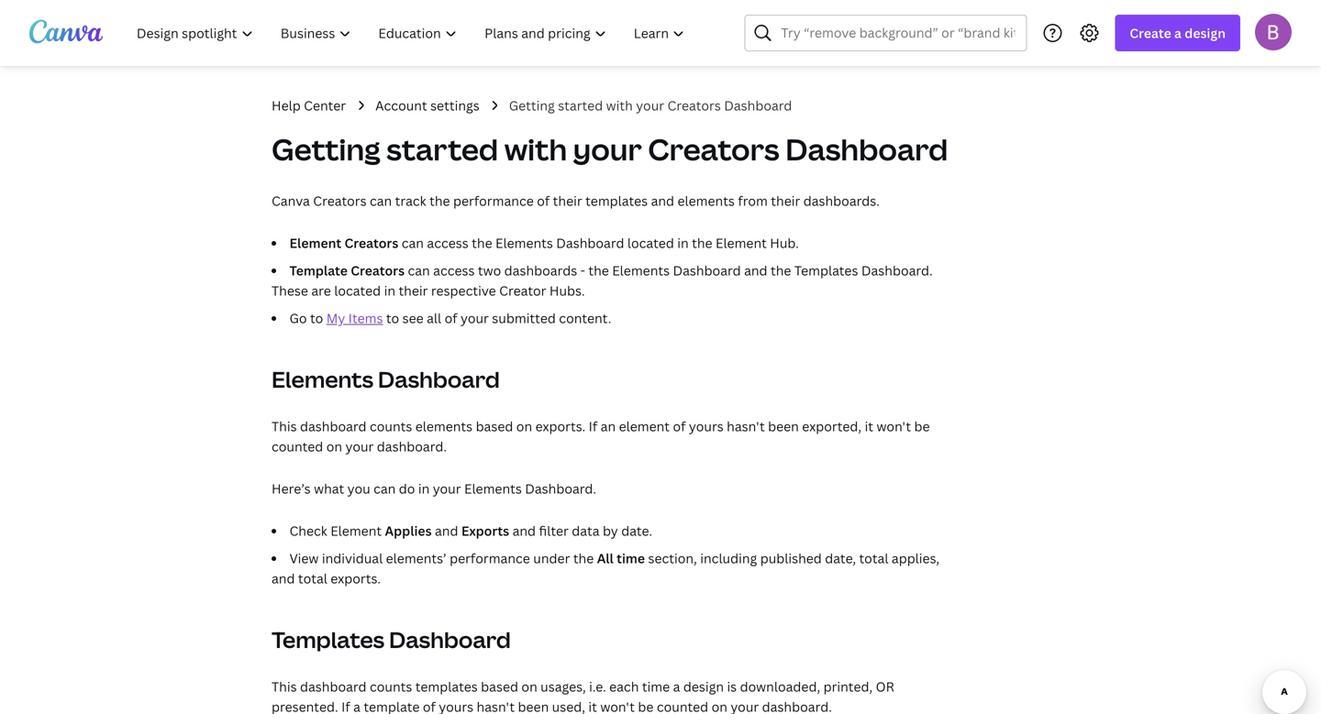 Task type: vqa. For each thing, say whether or not it's contained in the screenshot.
list
no



Task type: locate. For each thing, give the bounding box(es) containing it.
this up here's
[[272, 418, 297, 435]]

to right go
[[310, 310, 323, 327]]

1 vertical spatial time
[[642, 678, 670, 696]]

account settings
[[375, 97, 480, 114]]

to left see
[[386, 310, 399, 327]]

1 horizontal spatial yours
[[689, 418, 724, 435]]

and down view
[[272, 570, 295, 588]]

this up 'presented.'
[[272, 678, 297, 696]]

hasn't left the exported,
[[727, 418, 765, 435]]

dashboard.
[[861, 262, 933, 279], [525, 480, 596, 498]]

started
[[558, 97, 603, 114], [386, 129, 498, 169]]

1 vertical spatial templates
[[415, 678, 478, 696]]

0 vertical spatial a
[[1174, 24, 1182, 42]]

2 vertical spatial in
[[418, 480, 430, 498]]

0 vertical spatial be
[[914, 418, 930, 435]]

creators
[[667, 97, 721, 114], [648, 129, 779, 169], [313, 192, 367, 210], [344, 234, 398, 252], [351, 262, 405, 279]]

0 horizontal spatial to
[[310, 310, 323, 327]]

and
[[651, 192, 674, 210], [744, 262, 767, 279], [435, 522, 458, 540], [512, 522, 536, 540], [272, 570, 295, 588]]

dashboard. up filter
[[525, 480, 596, 498]]

0 vertical spatial won't
[[877, 418, 911, 435]]

be
[[914, 418, 930, 435], [638, 699, 654, 715]]

1 vertical spatial hasn't
[[477, 699, 515, 715]]

dashboard up what
[[300, 418, 367, 435]]

1 vertical spatial design
[[683, 678, 724, 696]]

0 vertical spatial templates
[[585, 192, 648, 210]]

a
[[1174, 24, 1182, 42], [673, 678, 680, 696], [353, 699, 360, 715]]

templates up 'template' on the left of page
[[415, 678, 478, 696]]

dashboard. inside this dashboard counts templates based on usages, i.e. each time a design is downloaded, printed, or presented. if a template of yours hasn't been used, it won't be counted on your dashboard.
[[762, 699, 832, 715]]

0 vertical spatial yours
[[689, 418, 724, 435]]

templates
[[794, 262, 858, 279], [272, 625, 384, 655]]

0 horizontal spatial counted
[[272, 438, 323, 456]]

see
[[402, 310, 424, 327]]

0 vertical spatial dashboard
[[300, 418, 367, 435]]

if left the an
[[589, 418, 597, 435]]

0 vertical spatial counted
[[272, 438, 323, 456]]

dashboard. down dashboards.
[[861, 262, 933, 279]]

yours right element
[[689, 418, 724, 435]]

on up what
[[326, 438, 342, 456]]

this for this dashboard counts elements based on exports. if an element of yours hasn't been exported, it won't be counted on your dashboard.
[[272, 418, 297, 435]]

0 vertical spatial getting
[[509, 97, 555, 114]]

design inside this dashboard counts templates based on usages, i.e. each time a design is downloaded, printed, or presented. if a template of yours hasn't been used, it won't be counted on your dashboard.
[[683, 678, 724, 696]]

1 counts from the top
[[370, 418, 412, 435]]

bob builder image
[[1255, 14, 1292, 50]]

yours right 'template' on the left of page
[[439, 699, 474, 715]]

2 horizontal spatial a
[[1174, 24, 1182, 42]]

dashboard. up do on the left
[[377, 438, 447, 456]]

0 horizontal spatial hasn't
[[477, 699, 515, 715]]

hasn't
[[727, 418, 765, 435], [477, 699, 515, 715]]

yours inside the this dashboard counts elements based on exports. if an element of yours hasn't been exported, it won't be counted on your dashboard.
[[689, 418, 724, 435]]

been
[[768, 418, 799, 435], [518, 699, 549, 715]]

be inside this dashboard counts templates based on usages, i.e. each time a design is downloaded, printed, or presented. if a template of yours hasn't been used, it won't be counted on your dashboard.
[[638, 699, 654, 715]]

account settings link
[[375, 95, 480, 116]]

elements dashboard
[[272, 365, 500, 394]]

if right 'presented.'
[[341, 699, 350, 715]]

0 horizontal spatial it
[[588, 699, 597, 715]]

yours inside this dashboard counts templates based on usages, i.e. each time a design is downloaded, printed, or presented. if a template of yours hasn't been used, it won't be counted on your dashboard.
[[439, 699, 474, 715]]

the down hub.
[[771, 262, 791, 279]]

0 vertical spatial time
[[617, 550, 645, 567]]

1 vertical spatial been
[[518, 699, 549, 715]]

1 vertical spatial be
[[638, 699, 654, 715]]

0 horizontal spatial in
[[384, 282, 395, 300]]

their up see
[[399, 282, 428, 300]]

dashboard. inside can access two dashboards - the elements dashboard and the templates dashboard. these are located in their respective creator hubs.
[[861, 262, 933, 279]]

1 horizontal spatial to
[[386, 310, 399, 327]]

hubs.
[[549, 282, 585, 300]]

if
[[589, 418, 597, 435], [341, 699, 350, 715]]

1 horizontal spatial total
[[859, 550, 889, 567]]

been left the used,
[[518, 699, 549, 715]]

of
[[537, 192, 550, 210], [445, 310, 457, 327], [673, 418, 686, 435], [423, 699, 436, 715]]

1 horizontal spatial exports.
[[535, 418, 586, 435]]

total
[[859, 550, 889, 567], [298, 570, 327, 588]]

0 horizontal spatial exports.
[[331, 570, 381, 588]]

with
[[606, 97, 633, 114], [504, 129, 567, 169]]

0 horizontal spatial their
[[399, 282, 428, 300]]

1 vertical spatial templates
[[272, 625, 384, 655]]

time right all
[[617, 550, 645, 567]]

counts inside the this dashboard counts elements based on exports. if an element of yours hasn't been exported, it won't be counted on your dashboard.
[[370, 418, 412, 435]]

1 horizontal spatial elements
[[678, 192, 735, 210]]

dashboard up 'presented.'
[[300, 678, 367, 696]]

getting right settings
[[509, 97, 555, 114]]

counts
[[370, 418, 412, 435], [370, 678, 412, 696]]

elements right -
[[612, 262, 670, 279]]

these
[[272, 282, 308, 300]]

0 horizontal spatial elements
[[415, 418, 473, 435]]

data
[[572, 522, 600, 540]]

0 vertical spatial located
[[627, 234, 674, 252]]

the
[[429, 192, 450, 210], [472, 234, 492, 252], [692, 234, 712, 252], [588, 262, 609, 279], [771, 262, 791, 279], [573, 550, 594, 567]]

of right 'template' on the left of page
[[423, 699, 436, 715]]

to
[[310, 310, 323, 327], [386, 310, 399, 327]]

elements left from in the right of the page
[[678, 192, 735, 210]]

getting
[[509, 97, 555, 114], [272, 129, 380, 169]]

are
[[311, 282, 331, 300]]

this inside this dashboard counts templates based on usages, i.e. each time a design is downloaded, printed, or presented. if a template of yours hasn't been used, it won't be counted on your dashboard.
[[272, 678, 297, 696]]

time right each
[[642, 678, 670, 696]]

1 vertical spatial yours
[[439, 699, 474, 715]]

1 vertical spatial a
[[673, 678, 680, 696]]

1 vertical spatial if
[[341, 699, 350, 715]]

exports
[[461, 522, 509, 540]]

templates inside can access two dashboards - the elements dashboard and the templates dashboard. these are located in their respective creator hubs.
[[794, 262, 858, 279]]

1 vertical spatial counts
[[370, 678, 412, 696]]

counted
[[272, 438, 323, 456], [657, 699, 708, 715]]

0 horizontal spatial with
[[504, 129, 567, 169]]

located
[[627, 234, 674, 252], [334, 282, 381, 300]]

templates up 'presented.'
[[272, 625, 384, 655]]

design left "is"
[[683, 678, 724, 696]]

0 vertical spatial counts
[[370, 418, 412, 435]]

in up can access two dashboards - the elements dashboard and the templates dashboard. these are located in their respective creator hubs.
[[677, 234, 689, 252]]

total right date,
[[859, 550, 889, 567]]

performance
[[453, 192, 534, 210], [450, 550, 530, 567]]

creators for canva creators can track the performance of their templates and elements from their dashboards.
[[313, 192, 367, 210]]

in
[[677, 234, 689, 252], [384, 282, 395, 300], [418, 480, 430, 498]]

go
[[289, 310, 307, 327]]

2 this from the top
[[272, 678, 297, 696]]

in right do on the left
[[418, 480, 430, 498]]

0 horizontal spatial if
[[341, 699, 350, 715]]

2 counts from the top
[[370, 678, 412, 696]]

used,
[[552, 699, 585, 715]]

and down from in the right of the page
[[744, 262, 767, 279]]

dashboards
[[504, 262, 577, 279]]

0 horizontal spatial located
[[334, 282, 381, 300]]

in inside can access two dashboards - the elements dashboard and the templates dashboard. these are located in their respective creator hubs.
[[384, 282, 395, 300]]

their up element creators can access the elements dashboard located in the element hub.
[[553, 192, 582, 210]]

it
[[865, 418, 873, 435], [588, 699, 597, 715]]

performance up element creators can access the elements dashboard located in the element hub.
[[453, 192, 534, 210]]

0 horizontal spatial templates
[[415, 678, 478, 696]]

1 vertical spatial counted
[[657, 699, 708, 715]]

1 horizontal spatial won't
[[877, 418, 911, 435]]

dashboard.
[[377, 438, 447, 456], [762, 699, 832, 715]]

1 vertical spatial dashboard.
[[762, 699, 832, 715]]

the right track
[[429, 192, 450, 210]]

template
[[364, 699, 420, 715]]

counts up 'template' on the left of page
[[370, 678, 412, 696]]

your inside this dashboard counts templates based on usages, i.e. each time a design is downloaded, printed, or presented. if a template of yours hasn't been used, it won't be counted on your dashboard.
[[731, 699, 759, 715]]

an
[[601, 418, 616, 435]]

be right the exported,
[[914, 418, 930, 435]]

respective
[[431, 282, 496, 300]]

hasn't left the used,
[[477, 699, 515, 715]]

based up here's what you can do in your elements dashboard.
[[476, 418, 513, 435]]

performance down exports
[[450, 550, 530, 567]]

1 dashboard from the top
[[300, 418, 367, 435]]

0 vertical spatial dashboard.
[[861, 262, 933, 279]]

1 vertical spatial dashboard.
[[525, 480, 596, 498]]

1 vertical spatial with
[[504, 129, 567, 169]]

can down track
[[402, 234, 424, 252]]

1 horizontal spatial templates
[[794, 262, 858, 279]]

2 vertical spatial a
[[353, 699, 360, 715]]

1 horizontal spatial it
[[865, 418, 873, 435]]

on left the an
[[516, 418, 532, 435]]

based
[[476, 418, 513, 435], [481, 678, 518, 696]]

elements up here's what you can do in your elements dashboard.
[[415, 418, 473, 435]]

getting down center
[[272, 129, 380, 169]]

is
[[727, 678, 737, 696]]

exports. left the an
[[535, 418, 586, 435]]

of inside the this dashboard counts elements based on exports. if an element of yours hasn't been exported, it won't be counted on your dashboard.
[[673, 418, 686, 435]]

my items link
[[326, 310, 383, 327]]

1 vertical spatial getting started with your creators dashboard
[[272, 129, 948, 169]]

1 horizontal spatial templates
[[585, 192, 648, 210]]

0 horizontal spatial yours
[[439, 699, 474, 715]]

exports. down individual
[[331, 570, 381, 588]]

it right the exported,
[[865, 418, 873, 435]]

dashboard inside this dashboard counts templates based on usages, i.e. each time a design is downloaded, printed, or presented. if a template of yours hasn't been used, it won't be counted on your dashboard.
[[300, 678, 367, 696]]

won't
[[877, 418, 911, 435], [600, 699, 635, 715]]

help
[[272, 97, 301, 114]]

dashboards.
[[803, 192, 880, 210]]

design right create on the right
[[1185, 24, 1226, 42]]

based inside this dashboard counts templates based on usages, i.e. each time a design is downloaded, printed, or presented. if a template of yours hasn't been used, it won't be counted on your dashboard.
[[481, 678, 518, 696]]

can left do on the left
[[373, 480, 396, 498]]

1 vertical spatial won't
[[600, 699, 635, 715]]

won't down each
[[600, 699, 635, 715]]

getting started with your creators dashboard
[[509, 97, 792, 114], [272, 129, 948, 169]]

won't right the exported,
[[877, 418, 911, 435]]

your
[[636, 97, 664, 114], [573, 129, 642, 169], [461, 310, 489, 327], [345, 438, 374, 456], [433, 480, 461, 498], [731, 699, 759, 715]]

won't inside the this dashboard counts elements based on exports. if an element of yours hasn't been exported, it won't be counted on your dashboard.
[[877, 418, 911, 435]]

1 horizontal spatial dashboard.
[[861, 262, 933, 279]]

located down template creators
[[334, 282, 381, 300]]

0 vertical spatial if
[[589, 418, 597, 435]]

1 vertical spatial getting
[[272, 129, 380, 169]]

1 this from the top
[[272, 418, 297, 435]]

0 vertical spatial this
[[272, 418, 297, 435]]

their
[[553, 192, 582, 210], [771, 192, 800, 210], [399, 282, 428, 300]]

been left the exported,
[[768, 418, 799, 435]]

dashboard for a
[[300, 678, 367, 696]]

create a design button
[[1115, 15, 1240, 51]]

access inside can access two dashboards - the elements dashboard and the templates dashboard. these are located in their respective creator hubs.
[[433, 262, 475, 279]]

0 vertical spatial it
[[865, 418, 873, 435]]

content.
[[559, 310, 611, 327]]

1 vertical spatial located
[[334, 282, 381, 300]]

including
[[700, 550, 757, 567]]

1 horizontal spatial a
[[673, 678, 680, 696]]

dashboard. inside the this dashboard counts elements based on exports. if an element of yours hasn't been exported, it won't be counted on your dashboard.
[[377, 438, 447, 456]]

dashboard
[[724, 97, 792, 114], [785, 129, 948, 169], [556, 234, 624, 252], [673, 262, 741, 279], [378, 365, 500, 394], [389, 625, 511, 655]]

elements inside can access two dashboards - the elements dashboard and the templates dashboard. these are located in their respective creator hubs.
[[612, 262, 670, 279]]

2 horizontal spatial in
[[677, 234, 689, 252]]

their right from in the right of the page
[[771, 192, 800, 210]]

total down view
[[298, 570, 327, 588]]

1 horizontal spatial counted
[[657, 699, 708, 715]]

element
[[289, 234, 341, 252], [716, 234, 767, 252], [330, 522, 382, 540]]

counted inside the this dashboard counts elements based on exports. if an element of yours hasn't been exported, it won't be counted on your dashboard.
[[272, 438, 323, 456]]

2 dashboard from the top
[[300, 678, 367, 696]]

templates inside this dashboard counts templates based on usages, i.e. each time a design is downloaded, printed, or presented. if a template of yours hasn't been used, it won't be counted on your dashboard.
[[415, 678, 478, 696]]

dashboard. down downloaded,
[[762, 699, 832, 715]]

here's what you can do in your elements dashboard.
[[272, 480, 596, 498]]

access
[[427, 234, 469, 252], [433, 262, 475, 279]]

located up can access two dashboards - the elements dashboard and the templates dashboard. these are located in their respective creator hubs.
[[627, 234, 674, 252]]

dashboard inside the this dashboard counts elements based on exports. if an element of yours hasn't been exported, it won't be counted on your dashboard.
[[300, 418, 367, 435]]

0 vertical spatial been
[[768, 418, 799, 435]]

can up see
[[408, 262, 430, 279]]

0 vertical spatial total
[[859, 550, 889, 567]]

1 vertical spatial this
[[272, 678, 297, 696]]

filter
[[539, 522, 569, 540]]

counts inside this dashboard counts templates based on usages, i.e. each time a design is downloaded, printed, or presented. if a template of yours hasn't been used, it won't be counted on your dashboard.
[[370, 678, 412, 696]]

on
[[516, 418, 532, 435], [326, 438, 342, 456], [521, 678, 537, 696], [712, 699, 727, 715]]

based inside the this dashboard counts elements based on exports. if an element of yours hasn't been exported, it won't be counted on your dashboard.
[[476, 418, 513, 435]]

creators for element creators can access the elements dashboard located in the element hub.
[[344, 234, 398, 252]]

time
[[617, 550, 645, 567], [642, 678, 670, 696]]

elements'
[[386, 550, 446, 567]]

1 horizontal spatial been
[[768, 418, 799, 435]]

and inside can access two dashboards - the elements dashboard and the templates dashboard. these are located in their respective creator hubs.
[[744, 262, 767, 279]]

1 horizontal spatial in
[[418, 480, 430, 498]]

counted inside this dashboard counts templates based on usages, i.e. each time a design is downloaded, printed, or presented. if a template of yours hasn't been used, it won't be counted on your dashboard.
[[657, 699, 708, 715]]

1 vertical spatial exports.
[[331, 570, 381, 588]]

templates down hub.
[[794, 262, 858, 279]]

1 vertical spatial it
[[588, 699, 597, 715]]

in down template creators
[[384, 282, 395, 300]]

0 vertical spatial design
[[1185, 24, 1226, 42]]

a right each
[[673, 678, 680, 696]]

0 horizontal spatial design
[[683, 678, 724, 696]]

if inside this dashboard counts templates based on usages, i.e. each time a design is downloaded, printed, or presented. if a template of yours hasn't been used, it won't be counted on your dashboard.
[[341, 699, 350, 715]]

dashboard for counted
[[300, 418, 367, 435]]

templates
[[585, 192, 648, 210], [415, 678, 478, 696]]

the left hub.
[[692, 234, 712, 252]]

1 horizontal spatial design
[[1185, 24, 1226, 42]]

can inside can access two dashboards - the elements dashboard and the templates dashboard. these are located in their respective creator hubs.
[[408, 262, 430, 279]]

0 vertical spatial performance
[[453, 192, 534, 210]]

1 vertical spatial started
[[386, 129, 498, 169]]

0 vertical spatial dashboard.
[[377, 438, 447, 456]]

0 horizontal spatial be
[[638, 699, 654, 715]]

0 vertical spatial exports.
[[535, 418, 586, 435]]

0 vertical spatial with
[[606, 97, 633, 114]]

templates up can access two dashboards - the elements dashboard and the templates dashboard. these are located in their respective creator hubs.
[[585, 192, 648, 210]]

of right element
[[673, 418, 686, 435]]

yours
[[689, 418, 724, 435], [439, 699, 474, 715]]

0 vertical spatial based
[[476, 418, 513, 435]]

based left usages,
[[481, 678, 518, 696]]

elements up the dashboards
[[495, 234, 553, 252]]

1 vertical spatial access
[[433, 262, 475, 279]]

be down each
[[638, 699, 654, 715]]

counts down the elements dashboard
[[370, 418, 412, 435]]

1 horizontal spatial dashboard.
[[762, 699, 832, 715]]

-
[[580, 262, 585, 279]]

can
[[370, 192, 392, 210], [402, 234, 424, 252], [408, 262, 430, 279], [373, 480, 396, 498]]

elements
[[495, 234, 553, 252], [612, 262, 670, 279], [272, 365, 373, 394], [464, 480, 522, 498]]

0 vertical spatial started
[[558, 97, 603, 114]]

a left 'template' on the left of page
[[353, 699, 360, 715]]

this inside the this dashboard counts elements based on exports. if an element of yours hasn't been exported, it won't be counted on your dashboard.
[[272, 418, 297, 435]]

a right create on the right
[[1174, 24, 1182, 42]]

based for elements
[[476, 418, 513, 435]]

date.
[[621, 522, 652, 540]]

1 horizontal spatial hasn't
[[727, 418, 765, 435]]

0 horizontal spatial dashboard.
[[377, 438, 447, 456]]

it down i.e.
[[588, 699, 597, 715]]

1 horizontal spatial if
[[589, 418, 597, 435]]

been inside the this dashboard counts elements based on exports. if an element of yours hasn't been exported, it won't be counted on your dashboard.
[[768, 418, 799, 435]]

1 vertical spatial elements
[[415, 418, 473, 435]]

design inside dropdown button
[[1185, 24, 1226, 42]]



Task type: describe. For each thing, give the bounding box(es) containing it.
the right -
[[588, 262, 609, 279]]

this dashboard counts elements based on exports. if an element of yours hasn't been exported, it won't be counted on your dashboard.
[[272, 418, 930, 456]]

this for this dashboard counts templates based on usages, i.e. each time a design is downloaded, printed, or presented. if a template of yours hasn't been used, it won't be counted on your dashboard.
[[272, 678, 297, 696]]

on left usages,
[[521, 678, 537, 696]]

what
[[314, 480, 344, 498]]

Try "remove background" or "brand kit" search field
[[781, 16, 1015, 50]]

all
[[597, 550, 614, 567]]

i.e.
[[589, 678, 606, 696]]

individual
[[322, 550, 383, 567]]

and left from in the right of the page
[[651, 192, 674, 210]]

and left filter
[[512, 522, 536, 540]]

2 to from the left
[[386, 310, 399, 327]]

the up two
[[472, 234, 492, 252]]

of right 'all'
[[445, 310, 457, 327]]

on down "is"
[[712, 699, 727, 715]]

go to my items to see all of your submitted content.
[[289, 310, 611, 327]]

check
[[289, 522, 327, 540]]

elements down my
[[272, 365, 373, 394]]

their inside can access two dashboards - the elements dashboard and the templates dashboard. these are located in their respective creator hubs.
[[399, 282, 428, 300]]

0 horizontal spatial started
[[386, 129, 498, 169]]

applies,
[[892, 550, 940, 567]]

be inside the this dashboard counts elements based on exports. if an element of yours hasn't been exported, it won't be counted on your dashboard.
[[914, 418, 930, 435]]

1 vertical spatial performance
[[450, 550, 530, 567]]

0 horizontal spatial getting
[[272, 129, 380, 169]]

do
[[399, 480, 415, 498]]

started inside getting started with your creators dashboard link
[[558, 97, 603, 114]]

template creators
[[289, 262, 405, 279]]

submitted
[[492, 310, 556, 327]]

center
[[304, 97, 346, 114]]

based for templates
[[481, 678, 518, 696]]

element creators can access the elements dashboard located in the element hub.
[[289, 234, 799, 252]]

canva creators can track the performance of their templates and elements from their dashboards.
[[272, 192, 880, 210]]

counts for templates
[[370, 678, 412, 696]]

check element applies and exports and filter data by date.
[[289, 522, 652, 540]]

help center
[[272, 97, 346, 114]]

time inside this dashboard counts templates based on usages, i.e. each time a design is downloaded, printed, or presented. if a template of yours hasn't been used, it won't be counted on your dashboard.
[[642, 678, 670, 696]]

it inside the this dashboard counts elements based on exports. if an element of yours hasn't been exported, it won't be counted on your dashboard.
[[865, 418, 873, 435]]

date,
[[825, 550, 856, 567]]

element up individual
[[330, 522, 382, 540]]

hub.
[[770, 234, 799, 252]]

help center link
[[272, 95, 346, 116]]

view
[[289, 550, 319, 567]]

located inside can access two dashboards - the elements dashboard and the templates dashboard. these are located in their respective creator hubs.
[[334, 282, 381, 300]]

templates dashboard
[[272, 625, 511, 655]]

a inside dropdown button
[[1174, 24, 1182, 42]]

dashboard inside can access two dashboards - the elements dashboard and the templates dashboard. these are located in their respective creator hubs.
[[673, 262, 741, 279]]

presented.
[[272, 699, 338, 715]]

and up view individual elements' performance under the all time
[[435, 522, 458, 540]]

won't inside this dashboard counts templates based on usages, i.e. each time a design is downloaded, printed, or presented. if a template of yours hasn't been used, it won't be counted on your dashboard.
[[600, 699, 635, 715]]

create
[[1130, 24, 1171, 42]]

account
[[375, 97, 427, 114]]

by
[[603, 522, 618, 540]]

canva
[[272, 192, 310, 210]]

template
[[289, 262, 348, 279]]

section, including published date, total applies, and total exports.
[[272, 550, 940, 588]]

track
[[395, 192, 426, 210]]

1 horizontal spatial getting
[[509, 97, 555, 114]]

it inside this dashboard counts templates based on usages, i.e. each time a design is downloaded, printed, or presented. if a template of yours hasn't been used, it won't be counted on your dashboard.
[[588, 699, 597, 715]]

usages,
[[541, 678, 586, 696]]

under
[[533, 550, 570, 567]]

settings
[[430, 97, 480, 114]]

exported,
[[802, 418, 862, 435]]

counts for elements
[[370, 418, 412, 435]]

1 to from the left
[[310, 310, 323, 327]]

view individual elements' performance under the all time
[[289, 550, 645, 567]]

from
[[738, 192, 768, 210]]

exports. inside the section, including published date, total applies, and total exports.
[[331, 570, 381, 588]]

and inside the section, including published date, total applies, and total exports.
[[272, 570, 295, 588]]

hasn't inside this dashboard counts templates based on usages, i.e. each time a design is downloaded, printed, or presented. if a template of yours hasn't been used, it won't be counted on your dashboard.
[[477, 699, 515, 715]]

applies
[[385, 522, 432, 540]]

0 horizontal spatial dashboard.
[[525, 480, 596, 498]]

getting started with your creators dashboard link
[[509, 95, 792, 116]]

0 horizontal spatial templates
[[272, 625, 384, 655]]

this dashboard counts templates based on usages, i.e. each time a design is downloaded, printed, or presented. if a template of yours hasn't been used, it won't be counted on your dashboard.
[[272, 678, 894, 715]]

0 horizontal spatial a
[[353, 699, 360, 715]]

been inside this dashboard counts templates based on usages, i.e. each time a design is downloaded, printed, or presented. if a template of yours hasn't been used, it won't be counted on your dashboard.
[[518, 699, 549, 715]]

of up element creators can access the elements dashboard located in the element hub.
[[537, 192, 550, 210]]

elements inside the this dashboard counts elements based on exports. if an element of yours hasn't been exported, it won't be counted on your dashboard.
[[415, 418, 473, 435]]

here's
[[272, 480, 311, 498]]

0 vertical spatial getting started with your creators dashboard
[[509, 97, 792, 114]]

element up the template on the left
[[289, 234, 341, 252]]

all
[[427, 310, 441, 327]]

my
[[326, 310, 345, 327]]

each
[[609, 678, 639, 696]]

creators for template creators
[[351, 262, 405, 279]]

items
[[348, 310, 383, 327]]

can access two dashboards - the elements dashboard and the templates dashboard. these are located in their respective creator hubs.
[[272, 262, 933, 300]]

elements up exports
[[464, 480, 522, 498]]

element
[[619, 418, 670, 435]]

1 horizontal spatial their
[[553, 192, 582, 210]]

can left track
[[370, 192, 392, 210]]

published
[[760, 550, 822, 567]]

printed,
[[823, 678, 873, 696]]

of inside this dashboard counts templates based on usages, i.e. each time a design is downloaded, printed, or presented. if a template of yours hasn't been used, it won't be counted on your dashboard.
[[423, 699, 436, 715]]

or
[[876, 678, 894, 696]]

1 horizontal spatial with
[[606, 97, 633, 114]]

2 horizontal spatial their
[[771, 192, 800, 210]]

if inside the this dashboard counts elements based on exports. if an element of yours hasn't been exported, it won't be counted on your dashboard.
[[589, 418, 597, 435]]

top level navigation element
[[125, 15, 700, 51]]

0 vertical spatial in
[[677, 234, 689, 252]]

exports. inside the this dashboard counts elements based on exports. if an element of yours hasn't been exported, it won't be counted on your dashboard.
[[535, 418, 586, 435]]

0 horizontal spatial total
[[298, 570, 327, 588]]

creator
[[499, 282, 546, 300]]

0 vertical spatial access
[[427, 234, 469, 252]]

section,
[[648, 550, 697, 567]]

your inside the this dashboard counts elements based on exports. if an element of yours hasn't been exported, it won't be counted on your dashboard.
[[345, 438, 374, 456]]

the left all
[[573, 550, 594, 567]]

downloaded,
[[740, 678, 820, 696]]

hasn't inside the this dashboard counts elements based on exports. if an element of yours hasn't been exported, it won't be counted on your dashboard.
[[727, 418, 765, 435]]

your inside getting started with your creators dashboard link
[[636, 97, 664, 114]]

create a design
[[1130, 24, 1226, 42]]

two
[[478, 262, 501, 279]]

you
[[347, 480, 370, 498]]

0 vertical spatial elements
[[678, 192, 735, 210]]

element left hub.
[[716, 234, 767, 252]]



